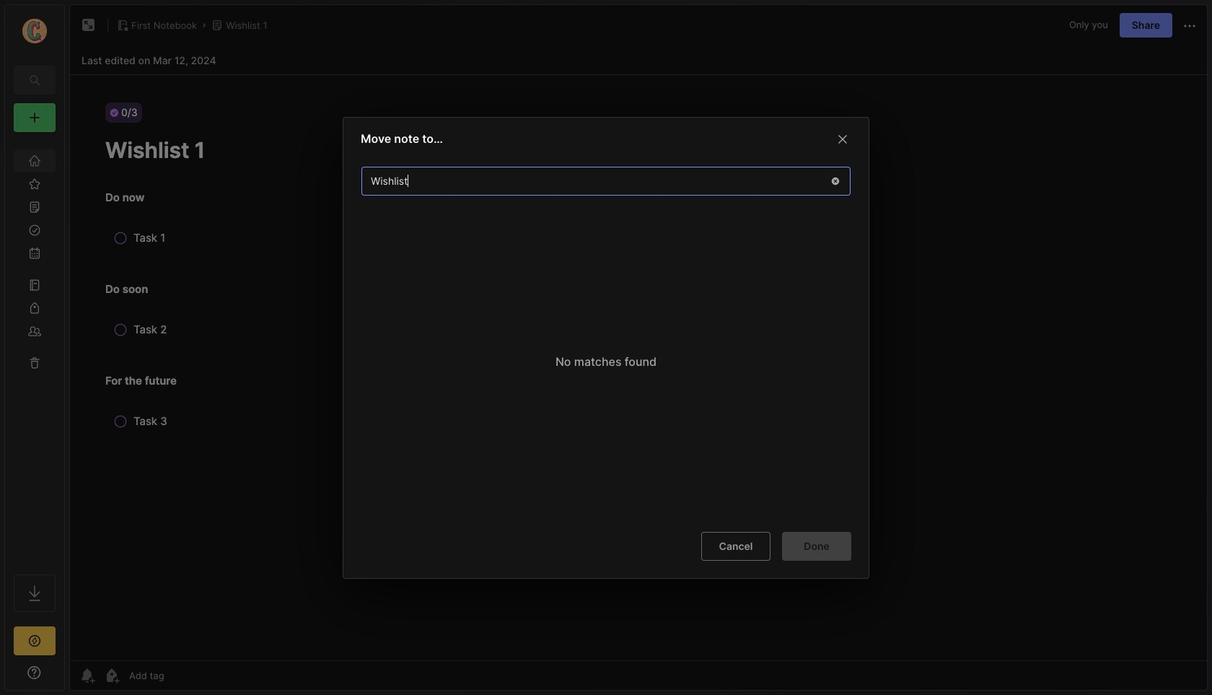 Task type: describe. For each thing, give the bounding box(es) containing it.
Note Editor text field
[[70, 74, 1208, 660]]

Find a location field
[[354, 159, 858, 520]]

add tag image
[[103, 667, 121, 684]]

home image
[[27, 154, 42, 168]]

expand note image
[[80, 17, 97, 34]]



Task type: vqa. For each thing, say whether or not it's contained in the screenshot.
Close icon
yes



Task type: locate. For each thing, give the bounding box(es) containing it.
tree inside main element
[[5, 141, 64, 562]]

add a reminder image
[[79, 667, 96, 684]]

close image
[[834, 130, 852, 147]]

tree
[[5, 141, 64, 562]]

main element
[[0, 0, 69, 695]]

note window element
[[69, 4, 1208, 691]]

Find a location… text field
[[362, 169, 821, 192]]

edit search image
[[26, 71, 43, 89]]

upgrade image
[[26, 632, 43, 650]]



